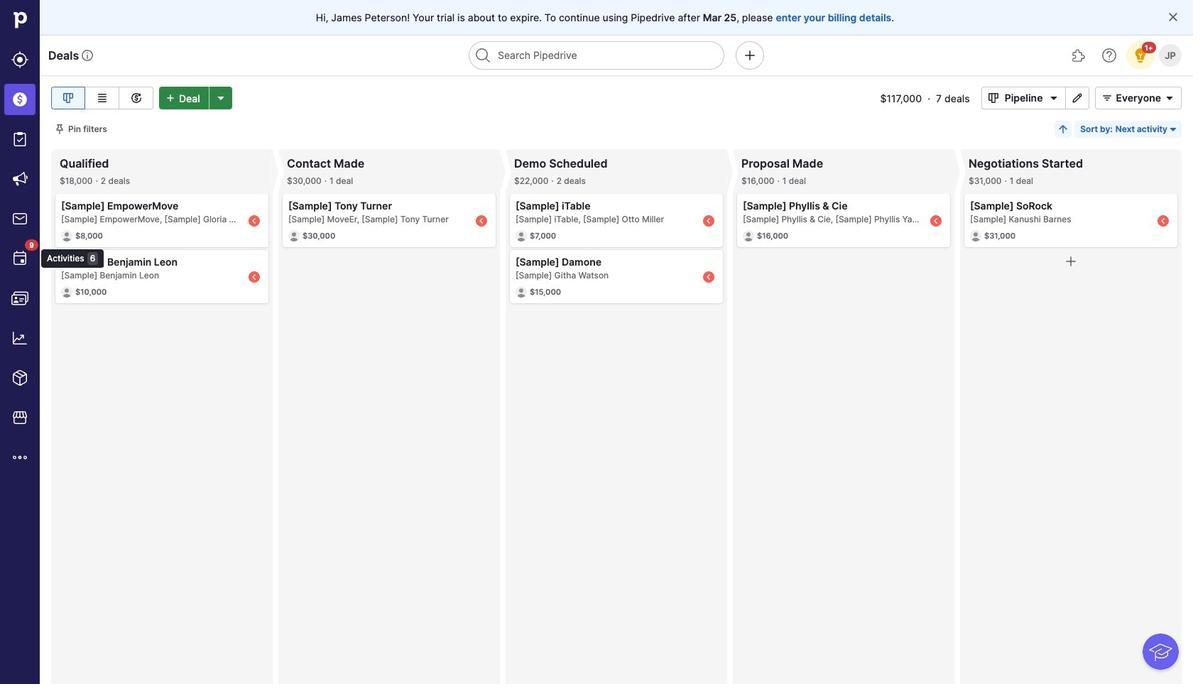 Task type: locate. For each thing, give the bounding box(es) containing it.
edit pipeline image
[[1070, 92, 1087, 104]]

color primary inverted image
[[162, 92, 179, 104]]

Search Pipedrive field
[[469, 41, 725, 70]]

deals image
[[11, 91, 28, 108]]

quick help image
[[1101, 47, 1118, 64]]

knowledge center bot, also known as kc bot is an onboarding assistant that allows you to see the list of onboarding items in one place for quick and easy reference. this improves your in-app experience. image
[[1143, 634, 1180, 670]]

home image
[[9, 9, 31, 31]]

color primary image
[[985, 92, 1002, 104], [1100, 92, 1117, 104], [1162, 92, 1179, 104]]

change order image
[[1058, 124, 1070, 135]]

contacts image
[[11, 290, 28, 307]]

quick add image
[[742, 47, 759, 64]]

projects image
[[11, 131, 28, 148]]

color primary image
[[1168, 11, 1180, 23], [1046, 92, 1063, 104], [54, 124, 65, 135], [1168, 124, 1180, 135], [1063, 253, 1080, 270]]

leads image
[[11, 51, 28, 68]]

more image
[[11, 449, 28, 466]]

1 horizontal spatial color primary image
[[1100, 92, 1117, 104]]

color undefined image
[[11, 250, 28, 267]]

0 horizontal spatial color primary image
[[985, 92, 1002, 104]]

2 horizontal spatial color primary image
[[1162, 92, 1179, 104]]

campaigns image
[[11, 171, 28, 188]]

marketplace image
[[11, 409, 28, 426]]

menu item
[[0, 80, 40, 119]]

menu
[[0, 0, 104, 684]]



Task type: describe. For each thing, give the bounding box(es) containing it.
insights image
[[11, 330, 28, 347]]

list image
[[93, 90, 110, 107]]

pipeline image
[[60, 90, 77, 107]]

products image
[[11, 369, 28, 387]]

sales inbox image
[[11, 210, 28, 227]]

2 color primary image from the left
[[1100, 92, 1117, 104]]

forecast image
[[128, 90, 145, 107]]

3 color primary image from the left
[[1162, 92, 1179, 104]]

1 color primary image from the left
[[985, 92, 1002, 104]]

add deal options image
[[212, 92, 229, 104]]

info image
[[82, 50, 93, 61]]

add deal element
[[159, 87, 232, 109]]

sales assistant image
[[1133, 47, 1150, 64]]



